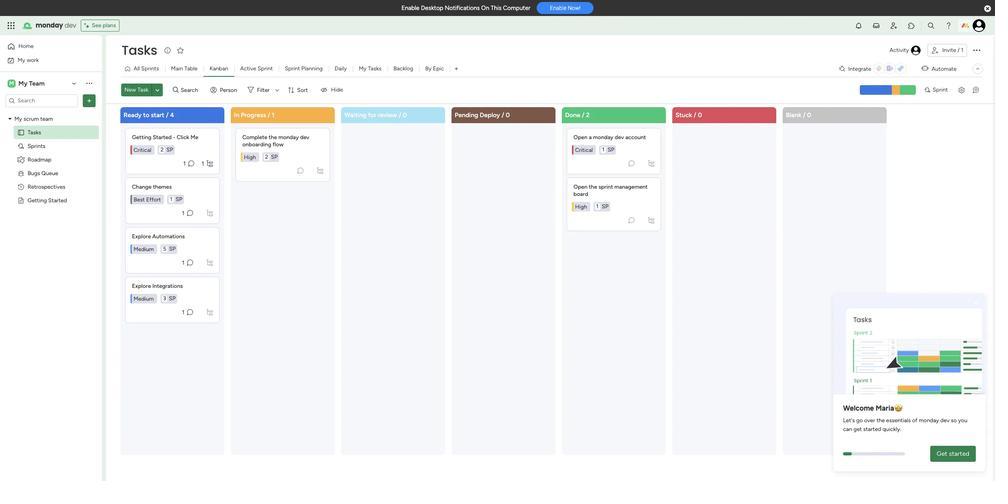 Task type: locate. For each thing, give the bounding box(es) containing it.
the left 'sprint'
[[589, 183, 597, 190]]

open left a
[[574, 134, 587, 141]]

0 horizontal spatial started
[[48, 197, 67, 204]]

maria williams image
[[973, 19, 986, 32]]

lottie animation element
[[834, 294, 986, 397]]

kanban button
[[204, 62, 234, 75]]

flow
[[273, 141, 284, 148]]

list box
[[0, 110, 102, 315], [125, 125, 220, 323], [567, 125, 661, 231]]

progress
[[241, 111, 266, 119]]

main
[[171, 65, 183, 72]]

1 vertical spatial 2 sp
[[265, 153, 278, 160]]

team
[[40, 115, 53, 122]]

effort
[[146, 196, 161, 203]]

invite members image
[[890, 22, 898, 30]]

0 horizontal spatial enable
[[401, 4, 419, 12]]

over
[[864, 417, 875, 424]]

the
[[269, 134, 277, 141], [589, 183, 597, 190], [877, 417, 885, 424]]

see plans button
[[81, 20, 120, 32]]

blank / 0
[[786, 111, 811, 119]]

done
[[565, 111, 580, 119]]

critical for /
[[575, 146, 593, 153]]

1 horizontal spatial enable
[[550, 5, 567, 11]]

0 vertical spatial tasks
[[122, 41, 157, 59]]

tasks left backlog
[[368, 65, 381, 72]]

click
[[177, 134, 189, 141]]

tasks right public board image
[[28, 129, 41, 136]]

sort button
[[284, 84, 313, 96]]

explore integrations
[[132, 283, 183, 289]]

2 vertical spatial the
[[877, 417, 885, 424]]

critical down a
[[575, 146, 593, 153]]

critical
[[134, 146, 151, 153], [575, 146, 593, 153]]

sprint right active
[[258, 65, 273, 72]]

the inside open the sprint management board
[[589, 183, 597, 190]]

sp right effort
[[176, 196, 182, 203]]

sp down open the sprint management board
[[602, 203, 609, 210]]

getting down to
[[132, 134, 151, 141]]

getting for getting started
[[28, 197, 47, 204]]

row group containing ready to start
[[119, 107, 892, 481]]

high for open a monday dev account
[[575, 203, 587, 210]]

options image
[[972, 45, 982, 55]]

enable inside button
[[550, 5, 567, 11]]

notifications image
[[855, 22, 863, 30]]

0 vertical spatial started
[[863, 426, 881, 433]]

sprint button
[[921, 84, 951, 96]]

filter button
[[244, 84, 282, 96]]

started right get
[[949, 450, 970, 458]]

complete the monday dev onboarding flow
[[242, 134, 311, 148]]

1 sp down 'open a monday dev account'
[[602, 146, 614, 153]]

2 open from the top
[[574, 183, 587, 190]]

sp down -
[[166, 146, 173, 153]]

workspace options image
[[85, 79, 93, 87]]

0 horizontal spatial list box
[[0, 110, 102, 315]]

for
[[368, 111, 376, 119]]

change themes
[[132, 183, 172, 190]]

open inside open the sprint management board
[[574, 183, 587, 190]]

enable left now!
[[550, 5, 567, 11]]

my team
[[18, 79, 45, 87]]

open up board
[[574, 183, 587, 190]]

2 horizontal spatial list box
[[567, 125, 661, 231]]

medium down explore integrations
[[134, 295, 154, 302]]

table
[[184, 65, 198, 72]]

my inside list box
[[14, 115, 22, 122]]

1 sp down open the sprint management board
[[596, 203, 609, 210]]

row group
[[119, 107, 892, 481]]

1 vertical spatial medium
[[134, 295, 154, 302]]

started down over
[[863, 426, 881, 433]]

public board image
[[17, 197, 25, 204]]

0 horizontal spatial the
[[269, 134, 277, 141]]

me
[[191, 134, 198, 141]]

2 for complete the monday dev onboarding flow
[[265, 153, 268, 160]]

main table
[[171, 65, 198, 72]]

1 vertical spatial the
[[589, 183, 597, 190]]

v2 search image
[[173, 86, 179, 95]]

home button
[[5, 40, 86, 53]]

explore for explore integrations
[[132, 283, 151, 289]]

1 vertical spatial high
[[575, 203, 587, 210]]

0 right review
[[403, 111, 407, 119]]

by epic button
[[419, 62, 450, 75]]

2 vertical spatial 1 sp
[[596, 203, 609, 210]]

explore for explore automations
[[132, 233, 151, 240]]

angle down image
[[155, 87, 159, 93]]

4
[[170, 111, 174, 119]]

monday inside complete the monday dev onboarding flow
[[278, 134, 299, 141]]

get
[[854, 426, 862, 433]]

workspace selection element
[[8, 79, 46, 88]]

0 right blank
[[807, 111, 811, 119]]

/ right progress
[[268, 111, 270, 119]]

2 sp down flow
[[265, 153, 278, 160]]

0 horizontal spatial sprints
[[28, 143, 45, 149]]

1 vertical spatial started
[[949, 450, 970, 458]]

medium down explore automations
[[134, 246, 154, 252]]

1 horizontal spatial 2
[[265, 153, 268, 160]]

1 sp for ready to start / 4
[[170, 196, 182, 203]]

the for in progress
[[269, 134, 277, 141]]

getting inside row group
[[132, 134, 151, 141]]

0 vertical spatial getting
[[132, 134, 151, 141]]

3 sp
[[163, 295, 176, 302]]

get started
[[937, 450, 970, 458]]

2 horizontal spatial tasks
[[368, 65, 381, 72]]

sp down 'open a monday dev account'
[[608, 146, 614, 153]]

automate
[[932, 65, 957, 72]]

2 vertical spatial tasks
[[28, 129, 41, 136]]

automations
[[152, 233, 185, 240]]

sprint
[[599, 183, 613, 190]]

in progress / 1
[[234, 111, 274, 119]]

select product image
[[7, 22, 15, 30]]

sprints up roadmap on the left top
[[28, 143, 45, 149]]

monday right a
[[593, 134, 613, 141]]

plans
[[103, 22, 116, 29]]

getting right public board icon
[[28, 197, 47, 204]]

5
[[163, 245, 166, 252]]

retrospectives
[[28, 183, 65, 190]]

enable now!
[[550, 5, 580, 11]]

2 critical from the left
[[575, 146, 593, 153]]

started for getting started
[[48, 197, 67, 204]]

sprint left 'planning'
[[285, 65, 300, 72]]

enable for enable desktop notifications on this computer
[[401, 4, 419, 12]]

sprints right 'all'
[[141, 65, 159, 72]]

0 horizontal spatial critical
[[134, 146, 151, 153]]

sp for open the sprint management board
[[602, 203, 609, 210]]

the right over
[[877, 417, 885, 424]]

1 horizontal spatial high
[[575, 203, 587, 210]]

1 vertical spatial open
[[574, 183, 587, 190]]

/ right review
[[399, 111, 401, 119]]

enable desktop notifications on this computer
[[401, 4, 530, 12]]

options image
[[85, 97, 93, 105]]

1 horizontal spatial started
[[153, 134, 172, 141]]

monday inside let's go over the essentials of monday dev so you can get started quickly.
[[919, 417, 939, 424]]

2 right "done"
[[586, 111, 590, 119]]

2 sp down "getting started - click me"
[[161, 146, 173, 153]]

by epic
[[425, 65, 444, 72]]

my right workspace image
[[18, 79, 27, 87]]

show board description image
[[163, 46, 172, 54]]

quickly.
[[883, 426, 901, 433]]

add view image
[[455, 66, 458, 72]]

2 horizontal spatial sprint
[[933, 86, 948, 93]]

get
[[937, 450, 947, 458]]

new task button
[[121, 84, 152, 96]]

list box for ready to start
[[125, 125, 220, 323]]

main table button
[[165, 62, 204, 75]]

daily
[[335, 65, 347, 72]]

0 horizontal spatial high
[[244, 154, 256, 160]]

invite / 1
[[942, 47, 964, 54]]

1 horizontal spatial sprints
[[141, 65, 159, 72]]

0 horizontal spatial started
[[863, 426, 881, 433]]

my inside my work button
[[18, 57, 25, 63]]

blank
[[786, 111, 801, 119]]

4 0 from the left
[[807, 111, 811, 119]]

2 horizontal spatial the
[[877, 417, 885, 424]]

the inside complete the monday dev onboarding flow
[[269, 134, 277, 141]]

sp right 5 on the bottom of the page
[[169, 245, 176, 252]]

critical down "getting started - click me"
[[134, 146, 151, 153]]

started
[[153, 134, 172, 141], [48, 197, 67, 204]]

monday up flow
[[278, 134, 299, 141]]

tasks up 'all'
[[122, 41, 157, 59]]

1 vertical spatial 1 sp
[[170, 196, 182, 203]]

/ right invite
[[958, 47, 960, 54]]

queue
[[41, 170, 58, 177]]

sp down flow
[[271, 153, 278, 160]]

my scrum team
[[14, 115, 53, 122]]

option
[[0, 112, 102, 113]]

lottie animation image
[[834, 297, 986, 397]]

epic
[[433, 65, 444, 72]]

1 sp
[[602, 146, 614, 153], [170, 196, 182, 203], [596, 203, 609, 210]]

0 horizontal spatial getting
[[28, 197, 47, 204]]

0 vertical spatial high
[[244, 154, 256, 160]]

1 medium from the top
[[134, 246, 154, 252]]

monday inside list box
[[593, 134, 613, 141]]

1 inside button
[[961, 47, 964, 54]]

/
[[958, 47, 960, 54], [166, 111, 169, 119], [268, 111, 270, 119], [399, 111, 401, 119], [502, 111, 504, 119], [582, 111, 585, 119], [694, 111, 696, 119], [803, 111, 806, 119]]

0 vertical spatial started
[[153, 134, 172, 141]]

getting
[[132, 134, 151, 141], [28, 197, 47, 204]]

0 vertical spatial open
[[574, 134, 587, 141]]

in
[[234, 111, 239, 119]]

sp
[[166, 146, 173, 153], [608, 146, 614, 153], [271, 153, 278, 160], [176, 196, 182, 203], [602, 203, 609, 210], [169, 245, 176, 252], [169, 295, 176, 302]]

2 explore from the top
[[132, 283, 151, 289]]

0 vertical spatial 2 sp
[[161, 146, 173, 153]]

my tasks button
[[353, 62, 387, 75]]

1 horizontal spatial critical
[[575, 146, 593, 153]]

1
[[961, 47, 964, 54], [272, 111, 274, 119], [602, 146, 604, 153], [183, 160, 186, 167], [202, 160, 204, 167], [170, 196, 172, 203], [596, 203, 599, 210], [182, 210, 184, 216], [182, 259, 184, 266], [182, 309, 184, 316]]

0 horizontal spatial 2
[[161, 146, 164, 153]]

started left -
[[153, 134, 172, 141]]

1 vertical spatial sprints
[[28, 143, 45, 149]]

1 sp for done / 2
[[596, 203, 609, 210]]

1 horizontal spatial list box
[[125, 125, 220, 323]]

my left 'work'
[[18, 57, 25, 63]]

my for my work
[[18, 57, 25, 63]]

my inside my tasks button
[[359, 65, 367, 72]]

1 horizontal spatial the
[[589, 183, 597, 190]]

sprint planning button
[[279, 62, 329, 75]]

started inside let's go over the essentials of monday dev so you can get started quickly.
[[863, 426, 881, 433]]

0 right stuck
[[698, 111, 702, 119]]

sp right 3
[[169, 295, 176, 302]]

2 for getting started - click me
[[161, 146, 164, 153]]

5 sp
[[163, 245, 176, 252]]

enable left desktop at top left
[[401, 4, 419, 12]]

0 right deploy
[[506, 111, 510, 119]]

ready
[[124, 111, 142, 119]]

critical for to
[[134, 146, 151, 153]]

sort
[[297, 87, 308, 93]]

1 explore from the top
[[132, 233, 151, 240]]

started down retrospectives
[[48, 197, 67, 204]]

1 open from the top
[[574, 134, 587, 141]]

inbox image
[[872, 22, 880, 30]]

public board image
[[17, 129, 25, 136]]

close image
[[972, 299, 980, 307]]

1 vertical spatial 2
[[161, 146, 164, 153]]

1 vertical spatial getting
[[28, 197, 47, 204]]

dev inside let's go over the essentials of monday dev so you can get started quickly.
[[940, 417, 950, 424]]

monday right of
[[919, 417, 939, 424]]

sprint for sprint planning
[[285, 65, 300, 72]]

progress bar
[[843, 452, 852, 456]]

0 horizontal spatial 2 sp
[[161, 146, 173, 153]]

1 horizontal spatial sprint
[[285, 65, 300, 72]]

1 vertical spatial explore
[[132, 283, 151, 289]]

dev
[[65, 21, 76, 30], [300, 134, 309, 141], [615, 134, 624, 141], [940, 417, 950, 424]]

list box containing open a monday dev account
[[567, 125, 661, 231]]

computer
[[503, 4, 530, 12]]

medium
[[134, 246, 154, 252], [134, 295, 154, 302]]

1 0 from the left
[[403, 111, 407, 119]]

getting for getting started - click me
[[132, 134, 151, 141]]

activity
[[890, 47, 909, 54]]

1 sp down themes
[[170, 196, 182, 203]]

explore left integrations
[[132, 283, 151, 289]]

1 horizontal spatial getting
[[132, 134, 151, 141]]

2 medium from the top
[[134, 295, 154, 302]]

1 vertical spatial started
[[48, 197, 67, 204]]

essentials
[[886, 417, 911, 424]]

list box containing getting started - click me
[[125, 125, 220, 323]]

2 sp for started
[[161, 146, 173, 153]]

high for in progress
[[244, 154, 256, 160]]

2 down "getting started - click me"
[[161, 146, 164, 153]]

0 vertical spatial sprints
[[141, 65, 159, 72]]

1 horizontal spatial started
[[949, 450, 970, 458]]

0 vertical spatial medium
[[134, 246, 154, 252]]

2 horizontal spatial 2
[[586, 111, 590, 119]]

1 critical from the left
[[134, 146, 151, 153]]

1 vertical spatial tasks
[[368, 65, 381, 72]]

my for my team
[[18, 79, 27, 87]]

bugs queue
[[28, 170, 58, 177]]

integrations
[[152, 283, 183, 289]]

0 vertical spatial explore
[[132, 233, 151, 240]]

my right caret down "icon"
[[14, 115, 22, 122]]

my right daily
[[359, 65, 367, 72]]

explore left 'automations' at the top
[[132, 233, 151, 240]]

2 down onboarding
[[265, 153, 268, 160]]

2 sp
[[161, 146, 173, 153], [265, 153, 278, 160]]

high down onboarding
[[244, 154, 256, 160]]

workspace image
[[8, 79, 16, 88]]

0 vertical spatial the
[[269, 134, 277, 141]]

sprints
[[141, 65, 159, 72], [28, 143, 45, 149]]

my inside workspace selection element
[[18, 79, 27, 87]]

person
[[220, 87, 237, 93]]

my work button
[[5, 54, 86, 67]]

list box containing my scrum team
[[0, 110, 102, 315]]

2 vertical spatial 2
[[265, 153, 268, 160]]

/ right blank
[[803, 111, 806, 119]]

m
[[9, 80, 14, 87]]

sprint down automate
[[933, 86, 948, 93]]

high down board
[[575, 203, 587, 210]]

the up flow
[[269, 134, 277, 141]]

1 horizontal spatial 2 sp
[[265, 153, 278, 160]]



Task type: describe. For each thing, give the bounding box(es) containing it.
-
[[173, 134, 175, 141]]

1 horizontal spatial tasks
[[122, 41, 157, 59]]

/ right stuck
[[694, 111, 696, 119]]

open for open a monday dev account
[[574, 134, 587, 141]]

team
[[29, 79, 45, 87]]

onboarding
[[242, 141, 271, 148]]

management
[[614, 183, 648, 190]]

explore automations
[[132, 233, 185, 240]]

Search field
[[179, 84, 203, 96]]

desktop
[[421, 4, 443, 12]]

start
[[151, 111, 164, 119]]

0 horizontal spatial sprint
[[258, 65, 273, 72]]

by
[[425, 65, 432, 72]]

pending
[[455, 111, 478, 119]]

started inside button
[[949, 450, 970, 458]]

my work
[[18, 57, 39, 63]]

sp for change themes
[[176, 196, 182, 203]]

of
[[912, 417, 918, 424]]

autopilot image
[[922, 63, 928, 73]]

0 horizontal spatial tasks
[[28, 129, 41, 136]]

my tasks
[[359, 65, 381, 72]]

done / 2
[[565, 111, 590, 119]]

bugs
[[28, 170, 40, 177]]

get started button
[[930, 446, 976, 462]]

change
[[132, 183, 152, 190]]

maria🤩
[[876, 404, 903, 413]]

a
[[589, 134, 592, 141]]

sprint for sprint
[[933, 86, 948, 93]]

/ right deploy
[[502, 111, 504, 119]]

/ right "done"
[[582, 111, 585, 119]]

notifications
[[445, 4, 480, 12]]

sp for open a monday dev account
[[608, 146, 614, 153]]

sprint planning
[[285, 65, 323, 72]]

review
[[378, 111, 397, 119]]

medium for integrations
[[134, 295, 154, 302]]

help image
[[945, 22, 953, 30]]

the for open a monday dev account
[[589, 183, 597, 190]]

best
[[134, 196, 145, 203]]

sp for complete the monday dev onboarding flow
[[271, 153, 278, 160]]

best effort
[[134, 196, 161, 203]]

enable for enable now!
[[550, 5, 567, 11]]

0 vertical spatial 2
[[586, 111, 590, 119]]

3
[[163, 295, 166, 302]]

open for open the sprint management board
[[574, 183, 587, 190]]

dapulse integrations image
[[839, 66, 845, 72]]

go
[[856, 417, 863, 424]]

to
[[143, 111, 149, 119]]

active sprint
[[240, 65, 273, 72]]

my for my scrum team
[[14, 115, 22, 122]]

board
[[574, 191, 588, 197]]

monday up "home" button
[[36, 21, 63, 30]]

themes
[[153, 183, 172, 190]]

2 0 from the left
[[506, 111, 510, 119]]

activity button
[[886, 44, 924, 57]]

2 sp for the
[[265, 153, 278, 160]]

sp for explore integrations
[[169, 295, 176, 302]]

all
[[134, 65, 140, 72]]

/ inside button
[[958, 47, 960, 54]]

backlog
[[393, 65, 413, 72]]

person button
[[207, 84, 242, 96]]

monday dev
[[36, 21, 76, 30]]

sprints inside button
[[141, 65, 159, 72]]

let's
[[843, 417, 855, 424]]

sp for explore automations
[[169, 245, 176, 252]]

apps image
[[908, 22, 916, 30]]

active
[[240, 65, 256, 72]]

Search in workspace field
[[17, 96, 67, 105]]

search everything image
[[927, 22, 935, 30]]

home
[[18, 43, 34, 50]]

integrate
[[848, 65, 871, 72]]

filter
[[257, 87, 270, 93]]

enable now! button
[[537, 2, 594, 14]]

0 vertical spatial 1 sp
[[602, 146, 614, 153]]

the inside let's go over the essentials of monday dev so you can get started quickly.
[[877, 417, 885, 424]]

hide
[[331, 86, 343, 93]]

new
[[124, 86, 136, 93]]

list box for done
[[567, 125, 661, 231]]

stuck
[[676, 111, 692, 119]]

arrow down image
[[272, 85, 282, 95]]

you
[[958, 417, 967, 424]]

Tasks field
[[120, 41, 159, 59]]

invite / 1 button
[[927, 44, 967, 57]]

on
[[481, 4, 489, 12]]

scrum
[[23, 115, 39, 122]]

deploy
[[480, 111, 500, 119]]

dapulse close image
[[984, 5, 991, 13]]

ready to start / 4
[[124, 111, 174, 119]]

dev inside complete the monday dev onboarding flow
[[300, 134, 309, 141]]

see plans
[[92, 22, 116, 29]]

this
[[491, 4, 502, 12]]

stuck / 0
[[676, 111, 702, 119]]

my for my tasks
[[359, 65, 367, 72]]

started for getting started - click me
[[153, 134, 172, 141]]

tasks inside button
[[368, 65, 381, 72]]

work
[[27, 57, 39, 63]]

getting started
[[28, 197, 67, 204]]

medium for automations
[[134, 246, 154, 252]]

3 0 from the left
[[698, 111, 702, 119]]

open a monday dev account
[[574, 134, 646, 141]]

new task
[[124, 86, 148, 93]]

collapse board header image
[[975, 66, 981, 72]]

see
[[92, 22, 101, 29]]

hide button
[[315, 84, 348, 96]]

planning
[[301, 65, 323, 72]]

invite
[[942, 47, 956, 54]]

sp for getting started - click me
[[166, 146, 173, 153]]

/ left 4
[[166, 111, 169, 119]]

complete
[[242, 134, 267, 141]]

caret down image
[[8, 116, 12, 122]]

task
[[137, 86, 148, 93]]

active sprint button
[[234, 62, 279, 75]]

welcome
[[843, 404, 874, 413]]

add to favorites image
[[176, 46, 184, 54]]

dev inside list box
[[615, 134, 624, 141]]



Task type: vqa. For each thing, say whether or not it's contained in the screenshot.
second "Last Updated" field from the bottom
no



